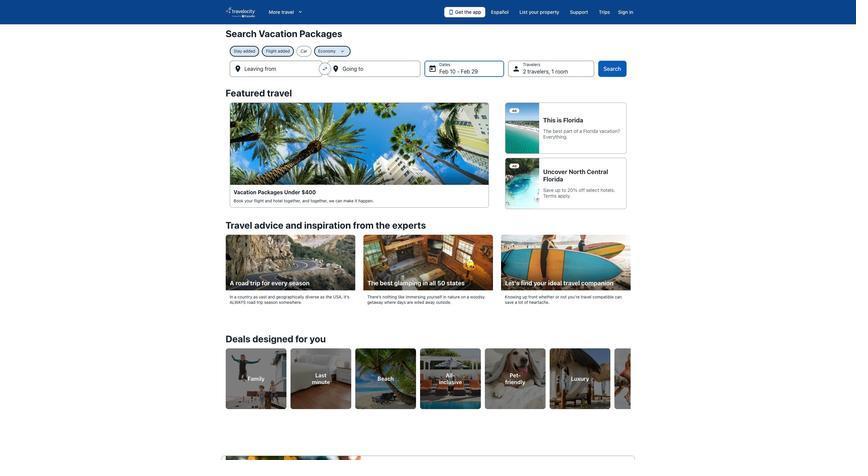Task type: describe. For each thing, give the bounding box(es) containing it.
previous image
[[222, 373, 230, 381]]



Task type: vqa. For each thing, say whether or not it's contained in the screenshot.
'axe throwing in indianapolis' image at the right of page
no



Task type: locate. For each thing, give the bounding box(es) containing it.
swap origin and destination values image
[[322, 66, 328, 72]]

travel advice and inspiration from the experts region
[[222, 216, 635, 318]]

download the app button image
[[449, 9, 454, 15]]

main content
[[0, 24, 857, 460]]

next image
[[627, 373, 635, 381]]

featured travel region
[[222, 84, 635, 216]]

travelocity logo image
[[226, 7, 255, 18]]



